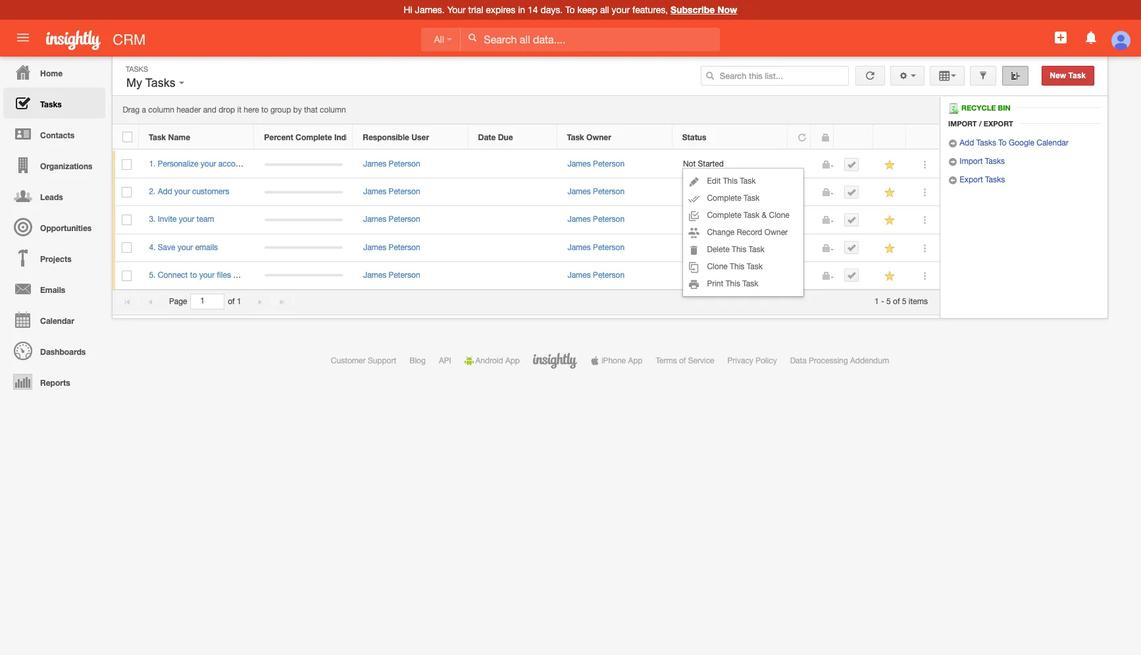 Task type: vqa. For each thing, say whether or not it's contained in the screenshot.
2. Add your customers Edit
no



Task type: locate. For each thing, give the bounding box(es) containing it.
4 not from the top
[[683, 243, 696, 252]]

1. personalize your account link
[[149, 159, 254, 169]]

to inside hi james. your trial expires in 14 days. to keep all your features, subscribe now
[[566, 5, 575, 15]]

1 mark this task complete image from the top
[[848, 160, 857, 169]]

this for delete
[[732, 245, 747, 254]]

started up the 'change'
[[698, 215, 724, 224]]

tasks up import tasks
[[977, 138, 997, 148]]

5. connect to your files and apps link
[[149, 270, 273, 280]]

1 horizontal spatial export
[[984, 119, 1014, 128]]

1 left -
[[875, 297, 879, 306]]

following image for 5. connect to your files and apps
[[884, 270, 897, 282]]

1 vertical spatial export
[[960, 175, 983, 184]]

leads
[[40, 192, 63, 202]]

drop
[[219, 105, 235, 115]]

tasks right 'my'
[[145, 76, 176, 90]]

2 not started cell from the top
[[673, 179, 789, 206]]

0 vertical spatial to
[[566, 5, 575, 15]]

all
[[600, 5, 609, 15]]

4 following image from the top
[[884, 270, 897, 282]]

of right -
[[893, 297, 900, 306]]

2 following image from the top
[[884, 187, 897, 199]]

0 horizontal spatial calendar
[[40, 316, 74, 326]]

repeating task image
[[798, 133, 807, 142]]

show list view filters image
[[979, 71, 988, 80]]

mark this task complete image for 5. connect to your files and apps
[[848, 271, 857, 280]]

export right circle arrow left image
[[960, 175, 983, 184]]

bin
[[998, 103, 1011, 112]]

due
[[498, 132, 513, 142]]

your right all
[[612, 5, 630, 15]]

import left /
[[949, 119, 977, 128]]

2 row from the top
[[113, 151, 940, 179]]

not for 3. invite your team
[[683, 215, 696, 224]]

row
[[113, 124, 940, 149], [113, 151, 940, 179], [113, 179, 940, 206], [113, 206, 940, 234], [113, 234, 940, 262], [113, 262, 940, 290]]

0 vertical spatial add
[[960, 138, 975, 148]]

cog image
[[899, 71, 909, 80]]

complete
[[296, 132, 332, 142], [707, 194, 742, 203], [707, 211, 742, 220]]

calendar up dashboards link
[[40, 316, 74, 326]]

import right circle arrow right icon
[[960, 157, 983, 166]]

mark this task complete image
[[848, 160, 857, 169], [848, 215, 857, 224], [848, 243, 857, 252]]

started for 3. invite your team
[[698, 215, 724, 224]]

1 mark this task complete image from the top
[[848, 187, 857, 197]]

0 horizontal spatial and
[[203, 105, 217, 115]]

percent complete indicator responsible user
[[264, 132, 429, 142]]

complete inside 'complete task' link
[[707, 194, 742, 203]]

5 left items
[[903, 297, 907, 306]]

now
[[718, 4, 738, 15]]

1. personalize your account
[[149, 159, 247, 169]]

1 horizontal spatial calendar
[[1037, 138, 1069, 148]]

android app link
[[465, 356, 520, 365]]

import inside import tasks link
[[960, 157, 983, 166]]

1 vertical spatial to
[[190, 270, 197, 280]]

not started for 5. connect to your files and apps
[[683, 270, 724, 280]]

2 not from the top
[[683, 187, 696, 196]]

2 vertical spatial private task image
[[822, 216, 831, 225]]

press ctrl + space to group column header
[[874, 124, 907, 149], [907, 124, 940, 149]]

row group containing 1. personalize your account
[[113, 151, 940, 290]]

refresh list image
[[864, 71, 877, 80]]

change
[[707, 228, 735, 237]]

1 press ctrl + space to group column header from the left
[[874, 124, 907, 149]]

column right a
[[148, 105, 174, 115]]

0 vertical spatial complete
[[296, 132, 332, 142]]

4 not started cell from the top
[[673, 234, 789, 262]]

3 started from the top
[[698, 215, 724, 224]]

files
[[217, 270, 231, 280]]

2 mark this task complete image from the top
[[848, 271, 857, 280]]

complete inside complete task & clone "link"
[[707, 211, 742, 220]]

started down delete
[[698, 270, 724, 280]]

complete down edit this task
[[707, 194, 742, 203]]

expires
[[486, 5, 516, 15]]

3 following image from the top
[[884, 214, 897, 227]]

0 horizontal spatial add
[[158, 187, 172, 196]]

apps
[[249, 270, 266, 280]]

of right the terms
[[679, 356, 686, 365]]

not started cell
[[673, 151, 789, 179], [673, 179, 789, 206], [673, 206, 789, 234], [673, 234, 789, 262], [673, 262, 789, 290]]

navigation
[[0, 57, 105, 397]]

export down bin
[[984, 119, 1014, 128]]

6 row from the top
[[113, 262, 940, 290]]

calendar right google
[[1037, 138, 1069, 148]]

1 private task image from the top
[[822, 160, 831, 169]]

2. add your customers
[[149, 187, 229, 196]]

1 not started cell from the top
[[673, 151, 789, 179]]

private task image for 1. personalize your account
[[822, 160, 831, 169]]

of
[[228, 297, 235, 306], [893, 297, 900, 306], [679, 356, 686, 365]]

0 horizontal spatial to
[[566, 5, 575, 15]]

1 horizontal spatial clone
[[769, 211, 790, 220]]

show sidebar image
[[1011, 71, 1020, 80]]

calendar
[[1037, 138, 1069, 148], [40, 316, 74, 326]]

edit this task link
[[684, 172, 804, 190]]

2 app from the left
[[628, 356, 643, 365]]

1 vertical spatial import
[[960, 157, 983, 166]]

import
[[949, 119, 977, 128], [960, 157, 983, 166]]

new
[[1050, 71, 1067, 80]]

terms of service
[[656, 356, 715, 365]]

3 row from the top
[[113, 179, 940, 206]]

1
[[237, 297, 241, 306], [875, 297, 879, 306]]

task
[[1069, 71, 1086, 80], [149, 132, 166, 142], [567, 132, 584, 142], [740, 176, 756, 186], [744, 194, 760, 203], [744, 211, 760, 220], [749, 245, 765, 254], [747, 262, 763, 271], [743, 279, 759, 288]]

reports
[[40, 378, 70, 388]]

4 row from the top
[[113, 206, 940, 234]]

3 private task image from the top
[[822, 271, 831, 280]]

not for 5. connect to your files and apps
[[683, 270, 696, 280]]

started for 2. add your customers
[[698, 187, 724, 196]]

5 not from the top
[[683, 270, 696, 280]]

0 horizontal spatial 5
[[887, 297, 891, 306]]

add inside "row group"
[[158, 187, 172, 196]]

tasks inside import tasks link
[[985, 157, 1005, 166]]

private task image
[[821, 133, 830, 142], [822, 188, 831, 197], [822, 216, 831, 225]]

2. add your customers link
[[149, 187, 236, 196]]

5 started from the top
[[698, 270, 724, 280]]

tasks for my tasks
[[145, 76, 176, 90]]

add right 2.
[[158, 187, 172, 196]]

1 started from the top
[[698, 159, 724, 169]]

0 horizontal spatial to
[[190, 270, 197, 280]]

1 horizontal spatial column
[[320, 105, 346, 115]]

tasks inside the my tasks button
[[145, 76, 176, 90]]

1 vertical spatial complete
[[707, 194, 742, 203]]

import / export
[[949, 119, 1014, 128]]

1 app from the left
[[506, 356, 520, 365]]

5 row from the top
[[113, 234, 940, 262]]

your
[[447, 5, 466, 15]]

calendar inside add tasks to google calendar link
[[1037, 138, 1069, 148]]

app right android
[[506, 356, 520, 365]]

1 vertical spatial clone
[[707, 262, 728, 271]]

0 vertical spatial and
[[203, 105, 217, 115]]

2 horizontal spatial of
[[893, 297, 900, 306]]

tasks up contacts link
[[40, 99, 62, 109]]

not started down delete
[[683, 270, 724, 280]]

1 vertical spatial mark this task complete image
[[848, 215, 857, 224]]

1 not started from the top
[[683, 159, 724, 169]]

export tasks
[[958, 175, 1006, 184]]

not started for 2. add your customers
[[683, 187, 724, 196]]

contacts
[[40, 130, 74, 140]]

tasks for add tasks to google calendar
[[977, 138, 997, 148]]

customers
[[192, 187, 229, 196]]

tasks inside export tasks link
[[986, 175, 1006, 184]]

not started
[[683, 159, 724, 169], [683, 187, 724, 196], [683, 215, 724, 224], [683, 243, 724, 252], [683, 270, 724, 280]]

tasks down import tasks
[[986, 175, 1006, 184]]

add right circle arrow right image
[[960, 138, 975, 148]]

emails link
[[3, 273, 105, 304]]

press ctrl + space to group column header left circle arrow right image
[[907, 124, 940, 149]]

1 vertical spatial mark this task complete image
[[848, 271, 857, 280]]

page
[[169, 297, 187, 306]]

and inside row
[[233, 270, 247, 280]]

not for 4. save your emails
[[683, 243, 696, 252]]

complete down that
[[296, 132, 332, 142]]

tasks inside add tasks to google calendar link
[[977, 138, 997, 148]]

james
[[363, 159, 387, 169], [568, 159, 591, 169], [363, 187, 387, 196], [568, 187, 591, 196], [363, 215, 387, 224], [568, 215, 591, 224], [363, 243, 387, 252], [568, 243, 591, 252], [363, 270, 387, 280], [568, 270, 591, 280]]

following image
[[884, 159, 897, 171], [884, 187, 897, 199], [884, 214, 897, 227], [884, 270, 897, 282]]

and
[[203, 105, 217, 115], [233, 270, 247, 280]]

your up 3. invite your team at the left top of the page
[[175, 187, 190, 196]]

1 horizontal spatial app
[[628, 356, 643, 365]]

android app
[[476, 356, 520, 365]]

Search all data.... text field
[[461, 28, 720, 51]]

started down edit
[[698, 187, 724, 196]]

your left 'team' in the top of the page
[[179, 215, 194, 224]]

clone down delete
[[707, 262, 728, 271]]

1 vertical spatial add
[[158, 187, 172, 196]]

started up edit
[[698, 159, 724, 169]]

5 not started from the top
[[683, 270, 724, 280]]

clone
[[769, 211, 790, 220], [707, 262, 728, 271]]

3 not from the top
[[683, 215, 696, 224]]

export
[[984, 119, 1014, 128], [960, 175, 983, 184]]

2 mark this task complete image from the top
[[848, 215, 857, 224]]

recycle bin link
[[949, 103, 1018, 114]]

delete this task link
[[684, 241, 804, 258]]

1 vertical spatial private task image
[[822, 188, 831, 197]]

1 horizontal spatial to
[[999, 138, 1007, 148]]

support
[[368, 356, 397, 365]]

2 private task image from the top
[[822, 243, 831, 253]]

data processing addendum link
[[790, 356, 890, 365]]

your inside hi james. your trial expires in 14 days. to keep all your features, subscribe now
[[612, 5, 630, 15]]

0 horizontal spatial app
[[506, 356, 520, 365]]

not started down edit
[[683, 187, 724, 196]]

your
[[612, 5, 630, 15], [201, 159, 216, 169], [175, 187, 190, 196], [179, 215, 194, 224], [178, 243, 193, 252], [199, 270, 215, 280]]

terms of service link
[[656, 356, 715, 365]]

0 vertical spatial calendar
[[1037, 138, 1069, 148]]

0 horizontal spatial column
[[148, 105, 174, 115]]

to right here
[[261, 105, 268, 115]]

3 not started from the top
[[683, 215, 724, 224]]

app right iphone
[[628, 356, 643, 365]]

private task image
[[822, 160, 831, 169], [822, 243, 831, 253], [822, 271, 831, 280]]

your for team
[[179, 215, 194, 224]]

to right connect
[[190, 270, 197, 280]]

to inside "row group"
[[190, 270, 197, 280]]

dashboards link
[[3, 335, 105, 366]]

row containing 5. connect to your files and apps
[[113, 262, 940, 290]]

5.
[[149, 270, 156, 280]]

not started up edit
[[683, 159, 724, 169]]

1 horizontal spatial 5
[[903, 297, 907, 306]]

circle arrow left image
[[949, 176, 958, 185]]

your right save
[[178, 243, 193, 252]]

started down the 'change'
[[698, 243, 724, 252]]

0 horizontal spatial owner
[[587, 132, 612, 142]]

this right edit
[[723, 176, 738, 186]]

this up clone this task
[[732, 245, 747, 254]]

started for 1. personalize your account
[[698, 159, 724, 169]]

row group
[[113, 151, 940, 290]]

1 vertical spatial to
[[999, 138, 1007, 148]]

circle arrow right image
[[949, 139, 958, 148]]

drag a column header and drop it here to group by that column
[[123, 105, 346, 115]]

and right "files"
[[233, 270, 247, 280]]

not started cell for 1. personalize your account
[[673, 151, 789, 179]]

a
[[142, 105, 146, 115]]

leads link
[[3, 180, 105, 211]]

1 vertical spatial private task image
[[822, 243, 831, 253]]

5 not started cell from the top
[[673, 262, 789, 290]]

2 5 from the left
[[903, 297, 907, 306]]

this for clone
[[730, 262, 745, 271]]

your for emails
[[178, 243, 193, 252]]

clone inside "link"
[[769, 211, 790, 220]]

keep
[[578, 5, 598, 15]]

3 mark this task complete image from the top
[[848, 243, 857, 252]]

0 vertical spatial import
[[949, 119, 977, 128]]

5 right -
[[887, 297, 891, 306]]

2 started from the top
[[698, 187, 724, 196]]

this down clone this task
[[726, 279, 741, 288]]

tasks down add tasks to google calendar link
[[985, 157, 1005, 166]]

complete task & clone
[[707, 211, 790, 220]]

1 row from the top
[[113, 124, 940, 149]]

mark this task complete image for 3. invite your team
[[848, 215, 857, 224]]

1 following image from the top
[[884, 159, 897, 171]]

android
[[476, 356, 503, 365]]

1 vertical spatial and
[[233, 270, 247, 280]]

navigation containing home
[[0, 57, 105, 397]]

opportunities link
[[3, 211, 105, 242]]

of right '1' field at left
[[228, 297, 235, 306]]

following image for 1. personalize your account
[[884, 159, 897, 171]]

following image
[[884, 242, 897, 255]]

private task image for customers
[[822, 188, 831, 197]]

projects link
[[3, 242, 105, 273]]

privacy policy
[[728, 356, 777, 365]]

1 horizontal spatial and
[[233, 270, 247, 280]]

team
[[197, 215, 214, 224]]

mark this task complete image
[[848, 187, 857, 197], [848, 271, 857, 280]]

None checkbox
[[122, 159, 132, 170], [122, 243, 132, 253], [122, 159, 132, 170], [122, 243, 132, 253]]

tasks
[[126, 65, 148, 73], [145, 76, 176, 90], [40, 99, 62, 109], [977, 138, 997, 148], [985, 157, 1005, 166], [986, 175, 1006, 184]]

to
[[566, 5, 575, 15], [999, 138, 1007, 148]]

14
[[528, 5, 538, 15]]

terms
[[656, 356, 677, 365]]

0 vertical spatial private task image
[[822, 160, 831, 169]]

complete up the 'change'
[[707, 211, 742, 220]]

james.
[[415, 5, 445, 15]]

owner
[[587, 132, 612, 142], [765, 228, 788, 237]]

crm
[[113, 32, 146, 48]]

0 horizontal spatial 1
[[237, 297, 241, 306]]

4 not started from the top
[[683, 243, 724, 252]]

to left keep
[[566, 5, 575, 15]]

app
[[506, 356, 520, 365], [628, 356, 643, 365]]

2 vertical spatial mark this task complete image
[[848, 243, 857, 252]]

0 vertical spatial mark this task complete image
[[848, 187, 857, 197]]

add
[[960, 138, 975, 148], [158, 187, 172, 196]]

this for print
[[726, 279, 741, 288]]

0 vertical spatial owner
[[587, 132, 612, 142]]

white image
[[468, 33, 478, 42]]

clone right &
[[769, 211, 790, 220]]

1 not from the top
[[683, 159, 696, 169]]

your left "files"
[[199, 270, 215, 280]]

3 not started cell from the top
[[673, 206, 789, 234]]

this
[[723, 176, 738, 186], [732, 245, 747, 254], [730, 262, 745, 271], [726, 279, 741, 288]]

None checkbox
[[122, 132, 132, 142], [122, 187, 132, 198], [122, 215, 132, 225], [122, 270, 132, 281], [122, 132, 132, 142], [122, 187, 132, 198], [122, 215, 132, 225], [122, 270, 132, 281]]

not started cell for 2. add your customers
[[673, 179, 789, 206]]

4 started from the top
[[698, 243, 724, 252]]

0 vertical spatial clone
[[769, 211, 790, 220]]

james peterson
[[363, 159, 420, 169], [568, 159, 625, 169], [363, 187, 420, 196], [568, 187, 625, 196], [363, 215, 420, 224], [568, 215, 625, 224], [363, 243, 420, 252], [568, 243, 625, 252], [363, 270, 420, 280], [568, 270, 625, 280]]

search image
[[706, 71, 715, 80]]

2 not started from the top
[[683, 187, 724, 196]]

2 column from the left
[[320, 105, 346, 115]]

processing
[[809, 356, 848, 365]]

1 field
[[191, 294, 224, 309]]

your left account on the left top of the page
[[201, 159, 216, 169]]

1 horizontal spatial owner
[[765, 228, 788, 237]]

date due
[[478, 132, 513, 142]]

not started up the 'change'
[[683, 215, 724, 224]]

cell
[[254, 151, 353, 179], [469, 151, 558, 179], [789, 151, 812, 179], [835, 151, 874, 179], [254, 179, 353, 206], [469, 179, 558, 206], [789, 179, 812, 206], [835, 179, 874, 206], [254, 206, 353, 234], [469, 206, 558, 234], [789, 206, 812, 234], [835, 206, 874, 234], [254, 234, 353, 262], [469, 234, 558, 262], [789, 234, 812, 262], [835, 234, 874, 262], [254, 262, 353, 290], [469, 262, 558, 290], [789, 262, 812, 290], [835, 262, 874, 290]]

press ctrl + space to group column header down cog image
[[874, 124, 907, 149]]

2 vertical spatial complete
[[707, 211, 742, 220]]

0 vertical spatial mark this task complete image
[[848, 160, 857, 169]]

1 right '1' field at left
[[237, 297, 241, 306]]

1 vertical spatial calendar
[[40, 316, 74, 326]]

to left google
[[999, 138, 1007, 148]]

this down delete this task at the right top
[[730, 262, 745, 271]]

hi
[[404, 5, 413, 15]]

not started down the 'change'
[[683, 243, 724, 252]]

home
[[40, 68, 63, 78]]

invite
[[158, 215, 177, 224]]

recycle bin
[[962, 103, 1011, 112]]

and left 'drop'
[[203, 105, 217, 115]]

1 horizontal spatial to
[[261, 105, 268, 115]]

api link
[[439, 356, 451, 365]]

my tasks
[[126, 76, 179, 90]]

column right that
[[320, 105, 346, 115]]

2 vertical spatial private task image
[[822, 271, 831, 280]]

started for 5. connect to your files and apps
[[698, 270, 724, 280]]



Task type: describe. For each thing, give the bounding box(es) containing it.
iphone
[[602, 356, 626, 365]]

4. save your emails
[[149, 243, 218, 252]]

0 horizontal spatial of
[[228, 297, 235, 306]]

task owner
[[567, 132, 612, 142]]

4. save your emails link
[[149, 243, 225, 252]]

not started cell for 4. save your emails
[[673, 234, 789, 262]]

complete for complete task & clone
[[707, 211, 742, 220]]

connect
[[158, 270, 188, 280]]

user
[[412, 132, 429, 142]]

0 vertical spatial export
[[984, 119, 1014, 128]]

owner inside row
[[587, 132, 612, 142]]

organizations
[[40, 161, 93, 171]]

complete for complete task
[[707, 194, 742, 203]]

private task image for 5. connect to your files and apps
[[822, 271, 831, 280]]

mark this task complete image for 1. personalize your account
[[848, 160, 857, 169]]

notifications image
[[1083, 30, 1099, 45]]

delete
[[707, 245, 730, 254]]

not started for 3. invite your team
[[683, 215, 724, 224]]

of 1
[[228, 297, 241, 306]]

following image for 2. add your customers
[[884, 187, 897, 199]]

import for import / export
[[949, 119, 977, 128]]

Search this list... text field
[[701, 66, 849, 86]]

tasks for import tasks
[[985, 157, 1005, 166]]

organizations link
[[3, 149, 105, 180]]

that
[[304, 105, 318, 115]]

1 vertical spatial owner
[[765, 228, 788, 237]]

customer
[[331, 356, 366, 365]]

name
[[168, 132, 190, 142]]

tasks up 'my'
[[126, 65, 148, 73]]

change record owner
[[707, 228, 788, 237]]

tasks inside "tasks" link
[[40, 99, 62, 109]]

not started cell for 5. connect to your files and apps
[[673, 262, 789, 290]]

private task image for team
[[822, 216, 831, 225]]

not for 1. personalize your account
[[683, 159, 696, 169]]

print this task
[[707, 279, 759, 288]]

date
[[478, 132, 496, 142]]

clone this task link
[[684, 258, 804, 275]]

1 5 from the left
[[887, 297, 891, 306]]

edit
[[707, 176, 721, 186]]

personalize
[[158, 159, 199, 169]]

projects
[[40, 254, 72, 264]]

1 horizontal spatial of
[[679, 356, 686, 365]]

1 column from the left
[[148, 105, 174, 115]]

privacy policy link
[[728, 356, 777, 365]]

following image for 3. invite your team
[[884, 214, 897, 227]]

0 vertical spatial to
[[261, 105, 268, 115]]

new task
[[1050, 71, 1086, 80]]

private task image for 4. save your emails
[[822, 243, 831, 253]]

hi james. your trial expires in 14 days. to keep all your features, subscribe now
[[404, 4, 738, 15]]

change record owner link
[[684, 224, 804, 241]]

all link
[[421, 28, 461, 51]]

not started cell for 3. invite your team
[[673, 206, 789, 234]]

mark this task complete image for 2. add your customers
[[848, 187, 857, 197]]

complete task & clone link
[[684, 207, 804, 224]]

row containing task name
[[113, 124, 940, 149]]

row containing 1. personalize your account
[[113, 151, 940, 179]]

not started for 1. personalize your account
[[683, 159, 724, 169]]

items
[[909, 297, 928, 306]]

row containing 3. invite your team
[[113, 206, 940, 234]]

task inside "link"
[[744, 211, 760, 220]]

0 horizontal spatial export
[[960, 175, 983, 184]]

group
[[271, 105, 291, 115]]

this for edit
[[723, 176, 738, 186]]

my tasks button
[[123, 73, 187, 93]]

row containing 4. save your emails
[[113, 234, 940, 262]]

privacy
[[728, 356, 754, 365]]

in
[[518, 5, 525, 15]]

not for 2. add your customers
[[683, 187, 696, 196]]

customer support
[[331, 356, 397, 365]]

export tasks link
[[949, 175, 1006, 185]]

started for 4. save your emails
[[698, 243, 724, 252]]

tasks for export tasks
[[986, 175, 1006, 184]]

record
[[737, 228, 763, 237]]

2 press ctrl + space to group column header from the left
[[907, 124, 940, 149]]

dashboards
[[40, 347, 86, 357]]

by
[[293, 105, 302, 115]]

home link
[[3, 57, 105, 88]]

import tasks
[[958, 157, 1005, 166]]

delete this task
[[707, 245, 765, 254]]

account
[[218, 159, 247, 169]]

status
[[683, 132, 707, 142]]

import for import tasks
[[960, 157, 983, 166]]

edit this task
[[707, 176, 756, 186]]

0 horizontal spatial clone
[[707, 262, 728, 271]]

complete task
[[707, 194, 760, 203]]

trial
[[468, 5, 483, 15]]

reports link
[[3, 366, 105, 397]]

import tasks link
[[949, 157, 1005, 167]]

complete inside row
[[296, 132, 332, 142]]

row containing 2. add your customers
[[113, 179, 940, 206]]

not started for 4. save your emails
[[683, 243, 724, 252]]

new task link
[[1042, 66, 1095, 86]]

1.
[[149, 159, 156, 169]]

app for android app
[[506, 356, 520, 365]]

mark this task complete image for 4. save your emails
[[848, 243, 857, 252]]

it
[[237, 105, 242, 115]]

your for account
[[201, 159, 216, 169]]

here
[[244, 105, 259, 115]]

blog
[[410, 356, 426, 365]]

features,
[[633, 5, 668, 15]]

calendar link
[[3, 304, 105, 335]]

tasks link
[[3, 88, 105, 119]]

iphone app
[[602, 356, 643, 365]]

calendar inside calendar link
[[40, 316, 74, 326]]

your for customers
[[175, 187, 190, 196]]

save
[[158, 243, 175, 252]]

1 horizontal spatial 1
[[875, 297, 879, 306]]

1 horizontal spatial add
[[960, 138, 975, 148]]

opportunities
[[40, 223, 92, 233]]

5. connect to your files and apps
[[149, 270, 266, 280]]

4.
[[149, 243, 156, 252]]

google
[[1009, 138, 1035, 148]]

header
[[177, 105, 201, 115]]

print this task link
[[684, 275, 804, 292]]

my
[[126, 76, 142, 90]]

1 - 5 of 5 items
[[875, 297, 928, 306]]

circle arrow right image
[[949, 157, 958, 167]]

responsible
[[363, 132, 409, 142]]

data
[[790, 356, 807, 365]]

app for iphone app
[[628, 356, 643, 365]]

0 vertical spatial private task image
[[821, 133, 830, 142]]

iphone app link
[[591, 356, 643, 365]]

2.
[[149, 187, 156, 196]]

days.
[[541, 5, 563, 15]]



